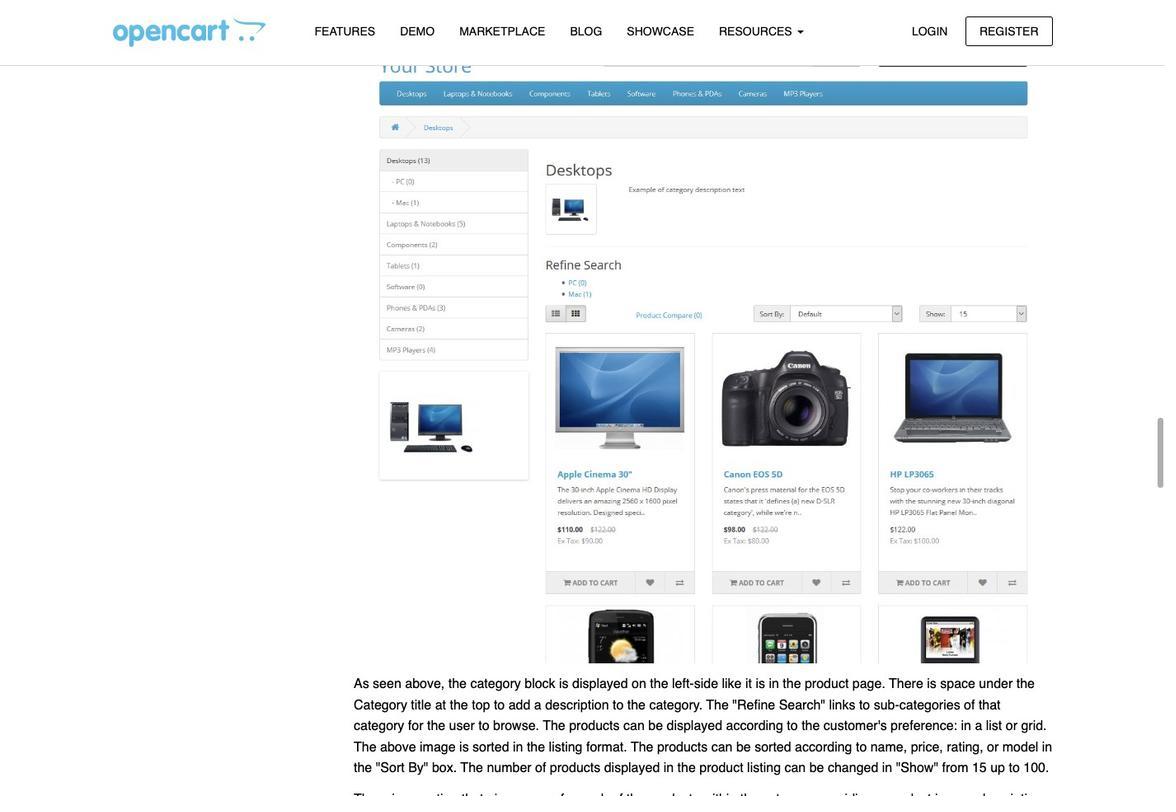 Task type: locate. For each thing, give the bounding box(es) containing it.
the right above,
[[448, 677, 467, 692]]

0 horizontal spatial or
[[987, 740, 999, 755]]

1 horizontal spatial category
[[470, 677, 521, 692]]

1 vertical spatial can
[[711, 740, 733, 755]]

2 horizontal spatial be
[[809, 761, 824, 776]]

0 horizontal spatial of
[[535, 761, 546, 776]]

description
[[545, 698, 609, 713]]

or down list
[[987, 740, 999, 755]]

front - official parent category page image
[[354, 7, 1053, 664]]

products down category. in the bottom right of the page
[[657, 740, 708, 755]]

category
[[354, 698, 407, 713]]

to down top
[[478, 719, 489, 734]]

0 vertical spatial listing
[[549, 740, 583, 755]]

1 vertical spatial according
[[795, 740, 852, 755]]

the up "sort
[[354, 740, 376, 755]]

1 vertical spatial a
[[975, 719, 982, 734]]

in down category. in the bottom right of the page
[[664, 761, 674, 776]]

0 horizontal spatial can
[[623, 719, 645, 734]]

category up top
[[470, 677, 521, 692]]

can up format.
[[623, 719, 645, 734]]

0 vertical spatial displayed
[[572, 677, 628, 692]]

products
[[569, 719, 620, 734], [657, 740, 708, 755], [550, 761, 600, 776]]

above
[[380, 740, 416, 755]]

list
[[986, 719, 1002, 734]]

product
[[805, 677, 849, 692], [699, 761, 743, 776]]

sorted down "refine
[[755, 740, 791, 755]]

2 vertical spatial can
[[785, 761, 806, 776]]

1 horizontal spatial listing
[[747, 761, 781, 776]]

1 vertical spatial products
[[657, 740, 708, 755]]

a
[[534, 698, 541, 713], [975, 719, 982, 734]]

under
[[979, 677, 1013, 692]]

top
[[472, 698, 490, 713]]

number
[[487, 761, 532, 776]]

the right box. on the bottom
[[461, 761, 483, 776]]

box.
[[432, 761, 457, 776]]

2 vertical spatial products
[[550, 761, 600, 776]]

1 horizontal spatial of
[[964, 698, 975, 713]]

the right on
[[650, 677, 668, 692]]

like
[[722, 677, 742, 692]]

1 vertical spatial category
[[354, 719, 404, 734]]

a right add
[[534, 698, 541, 713]]

sub-
[[874, 698, 899, 713]]

be left the changed
[[809, 761, 824, 776]]

product down "refine
[[699, 761, 743, 776]]

0 horizontal spatial a
[[534, 698, 541, 713]]

by"
[[408, 761, 428, 776]]

the down on
[[627, 698, 646, 713]]

1 sorted from the left
[[473, 740, 509, 755]]

as seen above, the category block is displayed on the left-side like it is in the product page. there is space under the category title at the top to add a description to the category. the "refine search" links to sub-categories of that category for the user to browse. the products can be displayed according to the customer's preference: in a list or grid. the above image is sorted in the listing format. the products can be sorted according to name, price, rating, or model in the "sort by" box. the number of products displayed in the product listing can be changed in "show" from 15 up to 100.
[[354, 677, 1052, 776]]

format.
[[586, 740, 627, 755]]

in right 'it'
[[769, 677, 779, 692]]

is
[[559, 677, 569, 692], [756, 677, 765, 692], [927, 677, 937, 692], [459, 740, 469, 755]]

category
[[470, 677, 521, 692], [354, 719, 404, 734]]

or right list
[[1006, 719, 1017, 734]]

2 sorted from the left
[[755, 740, 791, 755]]

can
[[623, 719, 645, 734], [711, 740, 733, 755], [785, 761, 806, 776]]

in down name,
[[882, 761, 892, 776]]

listing left format.
[[549, 740, 583, 755]]

the left "sort
[[354, 761, 372, 776]]

a left list
[[975, 719, 982, 734]]

according
[[726, 719, 783, 734], [795, 740, 852, 755]]

0 horizontal spatial product
[[699, 761, 743, 776]]

the
[[706, 698, 729, 713], [543, 719, 565, 734], [354, 740, 376, 755], [631, 740, 653, 755], [461, 761, 483, 776]]

as
[[354, 677, 369, 692]]

it
[[745, 677, 752, 692]]

be down category. in the bottom right of the page
[[648, 719, 663, 734]]

demo link
[[388, 17, 447, 46]]

or
[[1006, 719, 1017, 734], [987, 740, 999, 755]]

be down "refine
[[736, 740, 751, 755]]

products down format.
[[550, 761, 600, 776]]

resources
[[719, 25, 795, 38]]

can left the changed
[[785, 761, 806, 776]]

features
[[315, 25, 375, 38]]

displayed down category. in the bottom right of the page
[[667, 719, 722, 734]]

that
[[979, 698, 1001, 713]]

model
[[1002, 740, 1038, 755]]

changed
[[828, 761, 878, 776]]

listing down "refine
[[747, 761, 781, 776]]

in down browse.
[[513, 740, 523, 755]]

in
[[769, 677, 779, 692], [961, 719, 971, 734], [513, 740, 523, 755], [1042, 740, 1052, 755], [664, 761, 674, 776], [882, 761, 892, 776]]

customer's
[[824, 719, 887, 734]]

0 vertical spatial of
[[964, 698, 975, 713]]

1 horizontal spatial sorted
[[755, 740, 791, 755]]

1 horizontal spatial product
[[805, 677, 849, 692]]

0 vertical spatial can
[[623, 719, 645, 734]]

0 horizontal spatial listing
[[549, 740, 583, 755]]

listing
[[549, 740, 583, 755], [747, 761, 781, 776]]

sorted
[[473, 740, 509, 755], [755, 740, 791, 755]]

displayed up description
[[572, 677, 628, 692]]

1 vertical spatial product
[[699, 761, 743, 776]]

of left the that in the right of the page
[[964, 698, 975, 713]]

1 vertical spatial be
[[736, 740, 751, 755]]

sorted up number
[[473, 740, 509, 755]]

displayed down format.
[[604, 761, 660, 776]]

of
[[964, 698, 975, 713], [535, 761, 546, 776]]

to right up
[[1009, 761, 1020, 776]]

of right number
[[535, 761, 546, 776]]

product up links
[[805, 677, 849, 692]]

2 horizontal spatial can
[[785, 761, 806, 776]]

"refine
[[732, 698, 775, 713]]

0 horizontal spatial sorted
[[473, 740, 509, 755]]

marketplace
[[459, 25, 545, 38]]

0 vertical spatial a
[[534, 698, 541, 713]]

1 horizontal spatial be
[[736, 740, 751, 755]]

"show"
[[896, 761, 938, 776]]

1 vertical spatial or
[[987, 740, 999, 755]]

products up format.
[[569, 719, 620, 734]]

the right format.
[[631, 740, 653, 755]]

to
[[494, 698, 505, 713], [613, 698, 624, 713], [859, 698, 870, 713], [478, 719, 489, 734], [787, 719, 798, 734], [856, 740, 867, 755], [1009, 761, 1020, 776]]

"sort
[[376, 761, 405, 776]]

be
[[648, 719, 663, 734], [736, 740, 751, 755], [809, 761, 824, 776]]

category.
[[649, 698, 703, 713]]

opencart - open source shopping cart solution image
[[113, 17, 265, 47]]

according up the changed
[[795, 740, 852, 755]]

above,
[[405, 677, 445, 692]]

to down page.
[[859, 698, 870, 713]]

resources link
[[707, 17, 816, 46]]

0 horizontal spatial be
[[648, 719, 663, 734]]

1 horizontal spatial or
[[1006, 719, 1017, 734]]

block
[[525, 677, 555, 692]]

100.
[[1023, 761, 1049, 776]]

0 vertical spatial according
[[726, 719, 783, 734]]

to down search"
[[787, 719, 798, 734]]

can down "refine
[[711, 740, 733, 755]]

according down "refine
[[726, 719, 783, 734]]

0 horizontal spatial according
[[726, 719, 783, 734]]

displayed
[[572, 677, 628, 692], [667, 719, 722, 734], [604, 761, 660, 776]]

name,
[[871, 740, 907, 755]]

1 horizontal spatial a
[[975, 719, 982, 734]]

the
[[448, 677, 467, 692], [650, 677, 668, 692], [783, 677, 801, 692], [1016, 677, 1035, 692], [450, 698, 468, 713], [627, 698, 646, 713], [427, 719, 445, 734], [802, 719, 820, 734], [527, 740, 545, 755], [354, 761, 372, 776], [677, 761, 696, 776]]

is right block
[[559, 677, 569, 692]]

demo
[[400, 25, 435, 38]]

showcase link
[[615, 17, 707, 46]]

0 vertical spatial product
[[805, 677, 849, 692]]

login
[[912, 24, 948, 38]]

category down category
[[354, 719, 404, 734]]



Task type: describe. For each thing, give the bounding box(es) containing it.
grid.
[[1021, 719, 1047, 734]]

the down category. in the bottom right of the page
[[677, 761, 696, 776]]

there
[[889, 677, 923, 692]]

0 vertical spatial products
[[569, 719, 620, 734]]

1 horizontal spatial can
[[711, 740, 733, 755]]

0 vertical spatial or
[[1006, 719, 1017, 734]]

features link
[[302, 17, 388, 46]]

the down side
[[706, 698, 729, 713]]

marketplace link
[[447, 17, 558, 46]]

from
[[942, 761, 968, 776]]

to right top
[[494, 698, 505, 713]]

title
[[411, 698, 431, 713]]

the right at
[[450, 698, 468, 713]]

the down description
[[543, 719, 565, 734]]

links
[[829, 698, 855, 713]]

the down search"
[[802, 719, 820, 734]]

seen
[[373, 677, 401, 692]]

preference:
[[891, 719, 957, 734]]

is down the user on the left bottom of the page
[[459, 740, 469, 755]]

blog
[[570, 25, 602, 38]]

to right description
[[613, 698, 624, 713]]

on
[[632, 677, 646, 692]]

at
[[435, 698, 446, 713]]

categories
[[899, 698, 960, 713]]

15
[[972, 761, 987, 776]]

in up the 100.
[[1042, 740, 1052, 755]]

1 vertical spatial displayed
[[667, 719, 722, 734]]

page.
[[852, 677, 885, 692]]

image
[[420, 740, 456, 755]]

1 horizontal spatial according
[[795, 740, 852, 755]]

price,
[[911, 740, 943, 755]]

browse.
[[493, 719, 539, 734]]

left-
[[672, 677, 694, 692]]

0 vertical spatial category
[[470, 677, 521, 692]]

search"
[[779, 698, 825, 713]]

to down customer's
[[856, 740, 867, 755]]

2 vertical spatial be
[[809, 761, 824, 776]]

the right for
[[427, 719, 445, 734]]

showcase
[[627, 25, 694, 38]]

1 vertical spatial listing
[[747, 761, 781, 776]]

is up categories
[[927, 677, 937, 692]]

the up search"
[[783, 677, 801, 692]]

is right 'it'
[[756, 677, 765, 692]]

side
[[694, 677, 718, 692]]

2 vertical spatial displayed
[[604, 761, 660, 776]]

login link
[[898, 16, 962, 46]]

user
[[449, 719, 475, 734]]

up
[[990, 761, 1005, 776]]

blog link
[[558, 17, 615, 46]]

register link
[[966, 16, 1053, 46]]

the right under
[[1016, 677, 1035, 692]]

add
[[508, 698, 530, 713]]

in up rating,
[[961, 719, 971, 734]]

space
[[940, 677, 975, 692]]

1 vertical spatial of
[[535, 761, 546, 776]]

0 horizontal spatial category
[[354, 719, 404, 734]]

the down browse.
[[527, 740, 545, 755]]

0 vertical spatial be
[[648, 719, 663, 734]]

rating,
[[947, 740, 983, 755]]

for
[[408, 719, 423, 734]]

register
[[980, 24, 1039, 38]]



Task type: vqa. For each thing, say whether or not it's contained in the screenshot.
report
no



